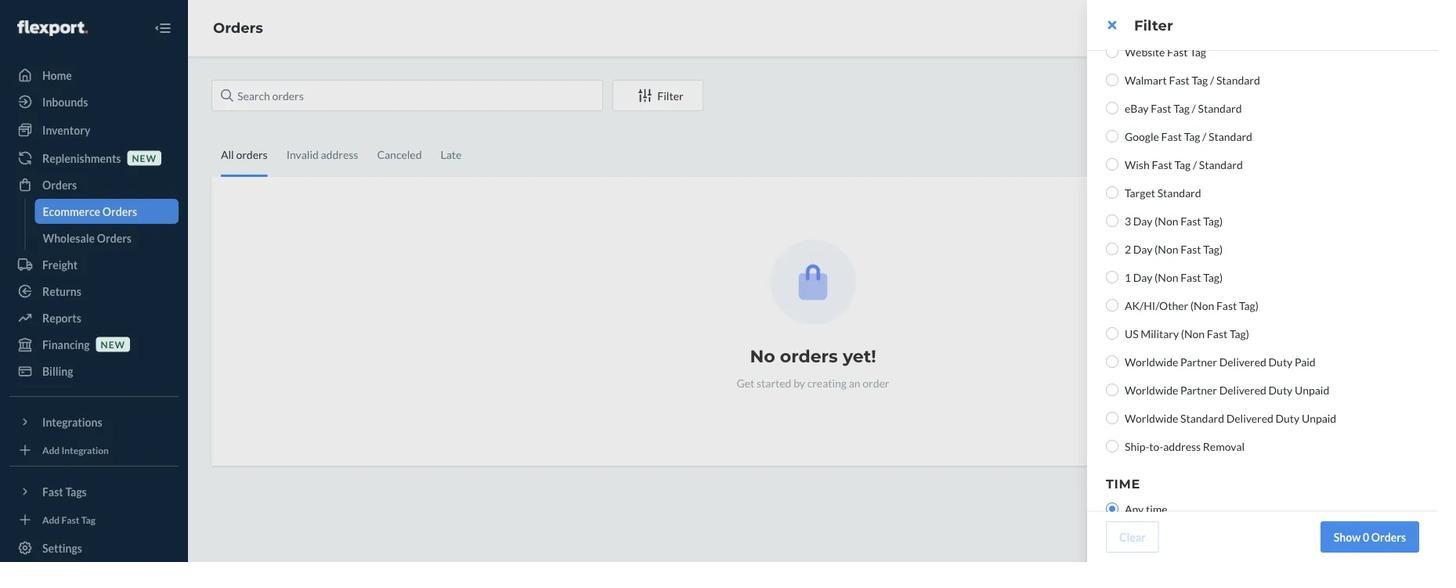 Task type: vqa. For each thing, say whether or not it's contained in the screenshot.
Walmart
yes



Task type: describe. For each thing, give the bounding box(es) containing it.
fast up 1 day (non fast tag)
[[1181, 242, 1201, 256]]

wish fast tag / standard
[[1125, 158, 1243, 171]]

military
[[1141, 327, 1179, 340]]

ship-to-address removal
[[1125, 440, 1245, 453]]

close image
[[1108, 19, 1117, 31]]

fast up 'walmart fast tag / standard'
[[1167, 45, 1188, 58]]

fast right the ebay
[[1151, 101, 1171, 115]]

(non up us military (non fast tag)
[[1190, 299, 1214, 312]]

duty for worldwide partner delivered duty paid
[[1269, 355, 1293, 369]]

delivered for worldwide partner delivered duty unpaid
[[1219, 383, 1266, 397]]

/ for walmart
[[1210, 73, 1214, 87]]

tag for wish
[[1174, 158, 1191, 171]]

wish
[[1125, 158, 1150, 171]]

worldwide for worldwide partner delivered duty paid
[[1125, 355, 1178, 369]]

google
[[1125, 130, 1159, 143]]

2
[[1125, 242, 1131, 256]]

paid
[[1295, 355, 1316, 369]]

tag for website
[[1190, 45, 1206, 58]]

1
[[1125, 271, 1131, 284]]

(non for 2 day (non fast tag)
[[1155, 242, 1178, 256]]

ship-
[[1125, 440, 1149, 453]]

fast right google
[[1161, 130, 1182, 143]]

address
[[1163, 440, 1201, 453]]

fast right wish
[[1152, 158, 1172, 171]]

worldwide for worldwide standard delivered duty unpaid
[[1125, 412, 1178, 425]]

us military (non fast tag)
[[1125, 327, 1249, 340]]

ebay fast tag / standard
[[1125, 101, 1242, 115]]

standard down "wish fast tag / standard"
[[1157, 186, 1201, 199]]

orders
[[1371, 531, 1406, 544]]

tag) for 3 day (non fast tag)
[[1203, 214, 1223, 228]]

show
[[1334, 531, 1361, 544]]

partner for worldwide partner delivered duty unpaid
[[1180, 383, 1217, 397]]

tag) for 2 day (non fast tag)
[[1203, 242, 1223, 256]]

target
[[1125, 186, 1155, 199]]

standard for wish fast tag / standard
[[1199, 158, 1243, 171]]

fast up ebay fast tag / standard
[[1169, 73, 1190, 87]]

delivered for worldwide partner delivered duty paid
[[1219, 355, 1266, 369]]

fast up the ak/hi/other (non fast tag)
[[1181, 271, 1201, 284]]

walmart fast tag / standard
[[1125, 73, 1260, 87]]

target standard
[[1125, 186, 1201, 199]]

/ for wish
[[1193, 158, 1197, 171]]

(non for us military (non fast tag)
[[1181, 327, 1205, 340]]

time
[[1146, 502, 1168, 516]]

standard for ebay fast tag / standard
[[1198, 101, 1242, 115]]

day for 2
[[1133, 242, 1153, 256]]

duty for worldwide partner delivered duty unpaid
[[1269, 383, 1293, 397]]

google fast tag / standard
[[1125, 130, 1252, 143]]

day for 1
[[1133, 271, 1153, 284]]



Task type: locate. For each thing, give the bounding box(es) containing it.
0
[[1363, 531, 1369, 544]]

0 vertical spatial day
[[1133, 214, 1153, 228]]

0 vertical spatial partner
[[1180, 355, 1217, 369]]

None radio
[[1106, 74, 1119, 86], [1106, 130, 1119, 143], [1106, 186, 1119, 199], [1106, 243, 1119, 255], [1106, 299, 1119, 312], [1106, 327, 1119, 340], [1106, 440, 1119, 453], [1106, 74, 1119, 86], [1106, 130, 1119, 143], [1106, 186, 1119, 199], [1106, 243, 1119, 255], [1106, 299, 1119, 312], [1106, 327, 1119, 340], [1106, 440, 1119, 453]]

tag up google fast tag / standard
[[1173, 101, 1190, 115]]

1 vertical spatial day
[[1133, 242, 1153, 256]]

tag up ebay fast tag / standard
[[1192, 73, 1208, 87]]

fast up us military (non fast tag)
[[1216, 299, 1237, 312]]

/ for google
[[1202, 130, 1207, 143]]

tag for google
[[1184, 130, 1200, 143]]

unpaid
[[1295, 383, 1329, 397], [1302, 412, 1336, 425]]

2 vertical spatial duty
[[1276, 412, 1300, 425]]

standard down 'walmart fast tag / standard'
[[1198, 101, 1242, 115]]

2 day from the top
[[1133, 242, 1153, 256]]

clear button
[[1106, 522, 1159, 553]]

day right 2 on the right top of the page
[[1133, 242, 1153, 256]]

(non for 3 day (non fast tag)
[[1155, 214, 1178, 228]]

tag up 'walmart fast tag / standard'
[[1190, 45, 1206, 58]]

1 vertical spatial partner
[[1180, 383, 1217, 397]]

to-
[[1149, 440, 1163, 453]]

partner down worldwide partner delivered duty paid
[[1180, 383, 1217, 397]]

(non down the ak/hi/other (non fast tag)
[[1181, 327, 1205, 340]]

fast up 2 day (non fast tag)
[[1181, 214, 1201, 228]]

ak/hi/other
[[1125, 299, 1188, 312]]

duty
[[1269, 355, 1293, 369], [1269, 383, 1293, 397], [1276, 412, 1300, 425]]

worldwide
[[1125, 355, 1178, 369], [1125, 383, 1178, 397], [1125, 412, 1178, 425]]

day right 3
[[1133, 214, 1153, 228]]

2 day (non fast tag)
[[1125, 242, 1223, 256]]

delivered up worldwide partner delivered duty unpaid
[[1219, 355, 1266, 369]]

duty down paid
[[1276, 412, 1300, 425]]

delivered up worldwide standard delivered duty unpaid
[[1219, 383, 1266, 397]]

tag down google fast tag / standard
[[1174, 158, 1191, 171]]

removal
[[1203, 440, 1245, 453]]

(non down target standard
[[1155, 214, 1178, 228]]

worldwide standard delivered duty unpaid
[[1125, 412, 1336, 425]]

tag) for 1 day (non fast tag)
[[1203, 271, 1223, 284]]

1 day (non fast tag)
[[1125, 271, 1223, 284]]

standard for walmart fast tag / standard
[[1216, 73, 1260, 87]]

0 vertical spatial unpaid
[[1295, 383, 1329, 397]]

tag)
[[1203, 214, 1223, 228], [1203, 242, 1223, 256], [1203, 271, 1223, 284], [1239, 299, 1259, 312], [1230, 327, 1249, 340]]

(non for 1 day (non fast tag)
[[1155, 271, 1178, 284]]

standard up ebay fast tag / standard
[[1216, 73, 1260, 87]]

unpaid for worldwide partner delivered duty unpaid
[[1295, 383, 1329, 397]]

/ down 'walmart fast tag / standard'
[[1192, 101, 1196, 115]]

2 partner from the top
[[1180, 383, 1217, 397]]

show 0 orders
[[1334, 531, 1406, 544]]

tag) for us military (non fast tag)
[[1230, 327, 1249, 340]]

partner down us military (non fast tag)
[[1180, 355, 1217, 369]]

1 vertical spatial delivered
[[1219, 383, 1266, 397]]

(non down 2 day (non fast tag)
[[1155, 271, 1178, 284]]

1 day from the top
[[1133, 214, 1153, 228]]

duty for worldwide standard delivered duty unpaid
[[1276, 412, 1300, 425]]

3 day from the top
[[1133, 271, 1153, 284]]

3 day (non fast tag)
[[1125, 214, 1223, 228]]

walmart
[[1125, 73, 1167, 87]]

delivered
[[1219, 355, 1266, 369], [1219, 383, 1266, 397], [1226, 412, 1273, 425]]

worldwide partner delivered duty unpaid
[[1125, 383, 1329, 397]]

tag
[[1190, 45, 1206, 58], [1192, 73, 1208, 87], [1173, 101, 1190, 115], [1184, 130, 1200, 143], [1174, 158, 1191, 171]]

day right 1
[[1133, 271, 1153, 284]]

0 vertical spatial duty
[[1269, 355, 1293, 369]]

us
[[1125, 327, 1139, 340]]

ebay
[[1125, 101, 1149, 115]]

1 vertical spatial duty
[[1269, 383, 1293, 397]]

delivered for worldwide standard delivered duty unpaid
[[1226, 412, 1273, 425]]

partner
[[1180, 355, 1217, 369], [1180, 383, 1217, 397]]

clear
[[1119, 531, 1146, 544]]

day
[[1133, 214, 1153, 228], [1133, 242, 1153, 256], [1133, 271, 1153, 284]]

tag up "wish fast tag / standard"
[[1184, 130, 1200, 143]]

filter
[[1134, 16, 1173, 34]]

day for 3
[[1133, 214, 1153, 228]]

/
[[1210, 73, 1214, 87], [1192, 101, 1196, 115], [1202, 130, 1207, 143], [1193, 158, 1197, 171]]

tag for ebay
[[1173, 101, 1190, 115]]

duty up worldwide standard delivered duty unpaid
[[1269, 383, 1293, 397]]

2 worldwide from the top
[[1125, 383, 1178, 397]]

None radio
[[1106, 45, 1119, 58], [1106, 102, 1119, 114], [1106, 158, 1119, 171], [1106, 215, 1119, 227], [1106, 271, 1119, 284], [1106, 356, 1119, 368], [1106, 384, 1119, 396], [1106, 412, 1119, 425], [1106, 503, 1119, 515], [1106, 45, 1119, 58], [1106, 102, 1119, 114], [1106, 158, 1119, 171], [1106, 215, 1119, 227], [1106, 271, 1119, 284], [1106, 356, 1119, 368], [1106, 384, 1119, 396], [1106, 412, 1119, 425], [1106, 503, 1119, 515]]

1 partner from the top
[[1180, 355, 1217, 369]]

any time
[[1125, 502, 1168, 516]]

website fast tag
[[1125, 45, 1206, 58]]

standard up ship-to-address removal
[[1180, 412, 1224, 425]]

any
[[1125, 502, 1144, 516]]

unpaid for worldwide standard delivered duty unpaid
[[1302, 412, 1336, 425]]

standard for google fast tag / standard
[[1209, 130, 1252, 143]]

1 vertical spatial unpaid
[[1302, 412, 1336, 425]]

standard up "wish fast tag / standard"
[[1209, 130, 1252, 143]]

2 vertical spatial day
[[1133, 271, 1153, 284]]

/ down google fast tag / standard
[[1193, 158, 1197, 171]]

delivered down worldwide partner delivered duty unpaid
[[1226, 412, 1273, 425]]

fast up worldwide partner delivered duty paid
[[1207, 327, 1228, 340]]

duty left paid
[[1269, 355, 1293, 369]]

1 vertical spatial worldwide
[[1125, 383, 1178, 397]]

worldwide partner delivered duty paid
[[1125, 355, 1316, 369]]

(non
[[1155, 214, 1178, 228], [1155, 242, 1178, 256], [1155, 271, 1178, 284], [1190, 299, 1214, 312], [1181, 327, 1205, 340]]

/ up "wish fast tag / standard"
[[1202, 130, 1207, 143]]

0 vertical spatial delivered
[[1219, 355, 1266, 369]]

2 vertical spatial delivered
[[1226, 412, 1273, 425]]

2 vertical spatial worldwide
[[1125, 412, 1178, 425]]

time
[[1106, 476, 1140, 492]]

1 worldwide from the top
[[1125, 355, 1178, 369]]

fast
[[1167, 45, 1188, 58], [1169, 73, 1190, 87], [1151, 101, 1171, 115], [1161, 130, 1182, 143], [1152, 158, 1172, 171], [1181, 214, 1201, 228], [1181, 242, 1201, 256], [1181, 271, 1201, 284], [1216, 299, 1237, 312], [1207, 327, 1228, 340]]

standard down google fast tag / standard
[[1199, 158, 1243, 171]]

(non up 1 day (non fast tag)
[[1155, 242, 1178, 256]]

website
[[1125, 45, 1165, 58]]

ak/hi/other (non fast tag)
[[1125, 299, 1259, 312]]

worldwide for worldwide partner delivered duty unpaid
[[1125, 383, 1178, 397]]

/ up ebay fast tag / standard
[[1210, 73, 1214, 87]]

0 vertical spatial worldwide
[[1125, 355, 1178, 369]]

/ for ebay
[[1192, 101, 1196, 115]]

3
[[1125, 214, 1131, 228]]

partner for worldwide partner delivered duty paid
[[1180, 355, 1217, 369]]

3 worldwide from the top
[[1125, 412, 1178, 425]]

tag for walmart
[[1192, 73, 1208, 87]]

standard
[[1216, 73, 1260, 87], [1198, 101, 1242, 115], [1209, 130, 1252, 143], [1199, 158, 1243, 171], [1157, 186, 1201, 199], [1180, 412, 1224, 425]]

show 0 orders button
[[1320, 522, 1419, 553]]



